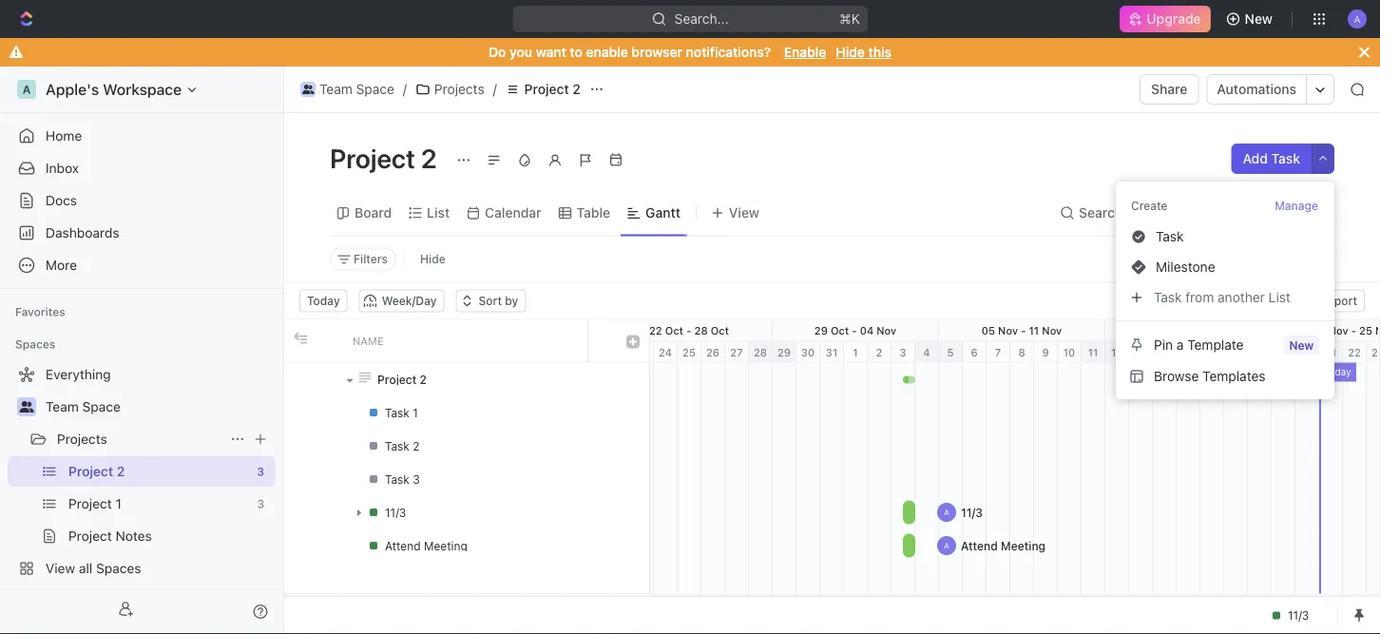 Task type: describe. For each thing, give the bounding box(es) containing it.
name column header
[[341, 320, 588, 362]]

13 element
[[1129, 342, 1153, 363]]

browser
[[632, 44, 683, 60]]

task for task 2
[[385, 439, 410, 453]]

to
[[570, 44, 583, 60]]

search...
[[675, 11, 729, 27]]

team space link inside 'tree'
[[46, 392, 272, 422]]

9
[[1042, 346, 1049, 358]]

3 column header from the left
[[588, 320, 617, 362]]

upgrade
[[1147, 11, 1201, 27]]

another
[[1218, 289, 1265, 305]]

25 element
[[678, 342, 702, 363]]

sidebar navigation
[[0, 67, 284, 634]]

browse templates button
[[1124, 361, 1327, 392]]

17 element
[[1224, 342, 1248, 363]]

task 1 row
[[284, 396, 649, 429]]

05 nov - 11 nov
[[982, 324, 1062, 337]]

project 2 link
[[501, 78, 586, 101]]

1 vertical spatial new
[[1290, 338, 1314, 352]]

11 inside 05 nov - 11 nov 'element'
[[1029, 324, 1039, 337]]

1 horizontal spatial user group image
[[302, 85, 314, 94]]

hide button
[[413, 248, 453, 270]]

attend meeting row
[[284, 529, 649, 562]]

task button
[[1124, 222, 1327, 252]]

Search tasks... text field
[[1144, 245, 1334, 273]]

31
[[826, 346, 838, 358]]

list inside dropdown button
[[1269, 289, 1291, 305]]

15 element
[[1177, 342, 1201, 363]]

milestone button
[[1124, 252, 1327, 282]]

from
[[1186, 289, 1214, 305]]

4
[[923, 346, 930, 358]]

8
[[1019, 346, 1025, 358]]

24
[[659, 346, 672, 358]]

dashboards
[[46, 225, 119, 241]]

pin
[[1154, 337, 1173, 353]]

add
[[1243, 151, 1268, 166]]

2 meeting from the left
[[1001, 539, 1046, 552]]

do you want to enable browser notifications? enable hide this
[[489, 44, 892, 60]]

16
[[1206, 346, 1218, 358]]

2 column header from the left
[[313, 320, 341, 362]]

18 element
[[1248, 342, 1272, 363]]

29 oct - 04 nov element
[[773, 320, 939, 341]]

docs link
[[8, 185, 276, 216]]

2 23 element from the left
[[1367, 342, 1380, 363]]

share
[[1151, 81, 1188, 97]]

⌘k
[[839, 11, 860, 27]]

you
[[510, 44, 532, 60]]

template
[[1188, 337, 1244, 353]]

19 nov - 25 nov element
[[1272, 320, 1380, 341]]

gantt
[[646, 205, 681, 221]]

enable
[[586, 44, 628, 60]]

task from another list
[[1154, 289, 1291, 305]]

10 element
[[1058, 342, 1082, 363]]

hide inside hide button
[[420, 252, 446, 266]]

meeting inside cell
[[424, 539, 468, 552]]

29 oct - 04 nov
[[815, 324, 897, 337]]

19 nov - 25 n
[[1314, 324, 1380, 337]]

1 23 element from the left
[[630, 342, 654, 363]]

row group containing project 2
[[284, 363, 649, 594]]

19 for 19 nov - 25 n
[[1314, 324, 1326, 337]]

project inside cell
[[377, 373, 417, 386]]

spaces
[[15, 337, 55, 351]]

- for 18
[[1186, 324, 1191, 337]]

14
[[1159, 346, 1171, 358]]

29 element
[[773, 342, 797, 363]]

manage button
[[1274, 197, 1320, 214]]

23 for second 23 element from right
[[635, 346, 648, 358]]

1 inside cell
[[413, 406, 418, 419]]

20
[[1300, 346, 1314, 358]]

project 2 cell
[[341, 363, 588, 396]]

3 inside cell
[[413, 472, 420, 486]]

dashboards link
[[8, 218, 276, 248]]

search
[[1079, 205, 1123, 221]]

14 element
[[1153, 342, 1177, 363]]

3 nov from the left
[[1042, 324, 1062, 337]]

04
[[860, 324, 874, 337]]

list link
[[423, 200, 450, 226]]

1 vertical spatial projects link
[[57, 424, 222, 454]]

21
[[1325, 346, 1337, 358]]

create
[[1131, 199, 1168, 212]]

1 column header from the left
[[284, 320, 313, 362]]

12 for 12
[[1111, 346, 1123, 358]]

31 element
[[820, 342, 844, 363]]

1 horizontal spatial 28
[[754, 346, 767, 358]]

a
[[1177, 337, 1184, 353]]

- for 28
[[687, 324, 692, 337]]

search button
[[1054, 200, 1129, 226]]

0 vertical spatial project
[[524, 81, 569, 97]]

1 horizontal spatial projects
[[434, 81, 485, 97]]

home link
[[8, 121, 276, 151]]

hide inside hide dropdown button
[[1155, 205, 1184, 221]]

- for 04
[[852, 324, 857, 337]]

tree inside sidebar navigation
[[8, 359, 276, 616]]

0 vertical spatial 1
[[853, 346, 858, 358]]

22 for 22
[[1348, 346, 1361, 358]]

home
[[46, 128, 82, 144]]

table
[[577, 205, 610, 221]]

pin a template
[[1154, 337, 1244, 353]]

space inside 'tree'
[[82, 399, 121, 414]]

1 horizontal spatial 25
[[1360, 324, 1373, 337]]

projects inside 'tree'
[[57, 431, 107, 447]]

22 for 22 oct - 28 oct
[[649, 324, 662, 337]]

1 nov from the left
[[877, 324, 897, 337]]

1 vertical spatial 25
[[683, 346, 696, 358]]

11 inside 11 element
[[1088, 346, 1098, 358]]

new inside button
[[1245, 11, 1273, 27]]

05
[[982, 324, 995, 337]]

oct for 29
[[831, 324, 849, 337]]

task 2 row
[[284, 429, 649, 463]]

6 nov from the left
[[1329, 324, 1349, 337]]

28 element
[[749, 342, 773, 363]]

this
[[868, 44, 892, 60]]

board link
[[351, 200, 392, 226]]

in progress 
 
 
 
 
 task 1 cell
[[341, 396, 588, 429]]

oct for 22
[[665, 324, 684, 337]]

favorites button
[[8, 300, 73, 323]]

export
[[1321, 294, 1358, 308]]

automations
[[1217, 81, 1297, 97]]

2 attend from the left
[[961, 539, 998, 552]]

22 element
[[1343, 342, 1367, 363]]

team inside 'tree'
[[46, 399, 79, 414]]

05 nov - 11 nov element
[[939, 320, 1106, 341]]

19 element
[[1272, 342, 1296, 363]]

2 up list link
[[421, 142, 437, 173]]

automations button
[[1208, 75, 1306, 104]]

customize
[[1219, 205, 1285, 221]]

5 nov from the left
[[1209, 324, 1228, 337]]

15
[[1182, 346, 1194, 358]]

favorites
[[15, 305, 65, 318]]

a for 11/3
[[944, 508, 950, 517]]

29 for 29
[[778, 346, 791, 358]]

1 horizontal spatial today
[[1324, 366, 1352, 377]]

- for 11
[[1021, 324, 1026, 337]]

12 element
[[1106, 342, 1129, 363]]

1 horizontal spatial team
[[319, 81, 353, 97]]



Task type: vqa. For each thing, say whether or not it's contained in the screenshot.
the bottom map
no



Task type: locate. For each thing, give the bounding box(es) containing it.
23 element
[[630, 342, 654, 363], [1367, 342, 1380, 363]]

tree
[[8, 359, 276, 616]]

milestone
[[1156, 259, 1216, 275]]

0 vertical spatial team space
[[319, 81, 394, 97]]

0 horizontal spatial projects link
[[57, 424, 222, 454]]

0 horizontal spatial 3
[[413, 472, 420, 486]]

new left 21
[[1290, 338, 1314, 352]]

attend meeting
[[385, 539, 468, 552], [961, 539, 1046, 552]]

0 vertical spatial 12
[[1148, 324, 1160, 337]]

- up 25 element
[[687, 324, 692, 337]]

board
[[355, 205, 392, 221]]

5 - from the left
[[1352, 324, 1357, 337]]

0 horizontal spatial 22
[[649, 324, 662, 337]]

1 horizontal spatial 3
[[900, 346, 907, 358]]

attend inside cell
[[385, 539, 421, 552]]

0 vertical spatial list
[[427, 205, 450, 221]]

1 vertical spatial project
[[330, 142, 415, 173]]

team space
[[319, 81, 394, 97], [46, 399, 121, 414]]

0 vertical spatial today
[[307, 294, 340, 308]]

templates
[[1203, 368, 1266, 384]]

0 vertical spatial 3
[[900, 346, 907, 358]]

0 horizontal spatial 19
[[1277, 346, 1289, 358]]

0 vertical spatial projects link
[[411, 78, 489, 101]]

0 horizontal spatial 23 element
[[630, 342, 654, 363]]

to do 
 
 
 
 
 task 3 cell
[[341, 463, 588, 496]]

want
[[536, 44, 566, 60]]

task inside "row"
[[385, 406, 410, 419]]

attend
[[385, 539, 421, 552], [961, 539, 998, 552]]

hide
[[836, 44, 865, 60], [1155, 205, 1184, 221], [420, 252, 446, 266]]

new button
[[1218, 4, 1284, 34]]

1 vertical spatial 19
[[1277, 346, 1289, 358]]

0 horizontal spatial 12
[[1111, 346, 1123, 358]]

1 up task 2
[[413, 406, 418, 419]]

project 2 up board
[[330, 142, 443, 173]]

23
[[635, 346, 648, 358], [1372, 346, 1380, 358]]

0 vertical spatial a
[[944, 508, 950, 517]]

task for task 1
[[385, 406, 410, 419]]

2 down 29 oct - 04 nov element
[[876, 346, 883, 358]]

29 for 29 oct - 04 nov
[[815, 324, 828, 337]]

attend meeting inside cell
[[385, 539, 468, 552]]

19 for 19
[[1277, 346, 1289, 358]]

share button
[[1140, 74, 1199, 105]]

task right add
[[1272, 151, 1301, 166]]

0 horizontal spatial team space link
[[46, 392, 272, 422]]

new
[[1245, 11, 1273, 27], [1290, 338, 1314, 352]]

2 vertical spatial hide
[[420, 252, 446, 266]]

22 down 19 nov - 25 n
[[1348, 346, 1361, 358]]

nov up template
[[1209, 324, 1228, 337]]

 image
[[626, 335, 640, 348]]

- up 8
[[1021, 324, 1026, 337]]

0 vertical spatial projects
[[434, 81, 485, 97]]

user group image
[[302, 85, 314, 94], [19, 401, 34, 413]]

1 horizontal spatial 19
[[1314, 324, 1326, 337]]

25
[[1360, 324, 1373, 337], [683, 346, 696, 358]]

project 2
[[524, 81, 581, 97], [330, 142, 443, 173], [377, 373, 427, 386]]

complete 
 
 
 
 
 attend meeting cell
[[341, 529, 588, 562]]

space
[[356, 81, 394, 97], [82, 399, 121, 414]]

0 horizontal spatial user group image
[[19, 401, 34, 413]]

2 vertical spatial project
[[377, 373, 417, 386]]

attend meeting down 'task 3' at the bottom left
[[385, 539, 468, 552]]

29 up 31
[[815, 324, 828, 337]]

12 inside 'element'
[[1148, 324, 1160, 337]]

1 horizontal spatial 22
[[1348, 346, 1361, 358]]

2 nov from the left
[[998, 324, 1018, 337]]

1 vertical spatial user group image
[[19, 401, 34, 413]]

30
[[801, 346, 815, 358]]

projects link
[[411, 78, 489, 101], [57, 424, 222, 454]]

1 vertical spatial 3
[[413, 472, 420, 486]]

to do 
 
 
 
 
 task 2 cell
[[341, 429, 588, 463]]

oct up 24 element
[[665, 324, 684, 337]]

1 vertical spatial team space link
[[46, 392, 272, 422]]

1 vertical spatial projects
[[57, 431, 107, 447]]

22
[[649, 324, 662, 337], [1348, 346, 1361, 358]]

12 up pin
[[1148, 324, 1160, 337]]

1 horizontal spatial /
[[493, 81, 497, 97]]

project 2 inside cell
[[377, 373, 427, 386]]

attend down the '11/3'
[[961, 539, 998, 552]]

list
[[427, 205, 450, 221], [1269, 289, 1291, 305]]

today inside today button
[[307, 294, 340, 308]]

28 up 25 element
[[694, 324, 708, 337]]

calendar link
[[481, 200, 542, 226]]

hide button
[[1132, 200, 1190, 226]]

0 vertical spatial new
[[1245, 11, 1273, 27]]

1 down "29 oct - 04 nov"
[[853, 346, 858, 358]]

1 horizontal spatial team space
[[319, 81, 394, 97]]

22 oct - 28 oct element
[[607, 320, 773, 341]]

29 inside 29 element
[[778, 346, 791, 358]]

task for task from another list
[[1154, 289, 1182, 305]]

project up task 1
[[377, 373, 417, 386]]

task 3
[[385, 472, 420, 486]]

task 2
[[385, 439, 420, 453]]

1 vertical spatial project 2
[[330, 142, 443, 173]]

1 horizontal spatial projects link
[[411, 78, 489, 101]]

name row
[[284, 320, 649, 363]]

11
[[1029, 324, 1039, 337], [1088, 346, 1098, 358]]

gantt link
[[642, 200, 681, 226]]

0 vertical spatial project 2
[[524, 81, 581, 97]]

6
[[971, 346, 978, 358]]

24 element
[[654, 342, 678, 363]]

attend meeting down the '11/3'
[[961, 539, 1046, 552]]

0 horizontal spatial attend
[[385, 539, 421, 552]]

1 horizontal spatial 11
[[1088, 346, 1098, 358]]

12 for 12 nov - 18 nov
[[1148, 324, 1160, 337]]

2 up in progress 
 
 
 
 
 task 1 cell
[[420, 373, 427, 386]]

team space link
[[296, 78, 399, 101], [46, 392, 272, 422]]

new up automations
[[1245, 11, 1273, 27]]

30 element
[[797, 342, 820, 363]]

project 2 down want
[[524, 81, 581, 97]]

add task
[[1243, 151, 1301, 166]]

1 vertical spatial team
[[46, 399, 79, 414]]

nov right 05 at bottom right
[[998, 324, 1018, 337]]

3 left 4
[[900, 346, 907, 358]]

/
[[403, 81, 407, 97], [493, 81, 497, 97]]

1
[[853, 346, 858, 358], [413, 406, 418, 419]]

0 horizontal spatial new
[[1245, 11, 1273, 27]]

0 vertical spatial 11
[[1029, 324, 1039, 337]]

0 horizontal spatial /
[[403, 81, 407, 97]]

1 a from the top
[[944, 508, 950, 517]]

1 vertical spatial space
[[82, 399, 121, 414]]

a for attend meeting
[[944, 541, 950, 550]]

25 down "22 oct - 28 oct"
[[683, 346, 696, 358]]

1 horizontal spatial new
[[1290, 338, 1314, 352]]

oct
[[665, 324, 684, 337], [711, 324, 729, 337], [831, 324, 849, 337]]

nov up 21 element on the right of page
[[1329, 324, 1349, 337]]

 image
[[294, 331, 308, 345]]

hide down list link
[[420, 252, 446, 266]]

project 2 - 50.00% row
[[284, 363, 649, 396]]

2 23 from the left
[[1372, 346, 1380, 358]]

hide left this
[[836, 44, 865, 60]]

0 horizontal spatial 23
[[635, 346, 648, 358]]

user group image inside 'tree'
[[19, 401, 34, 413]]

upgrade link
[[1120, 6, 1211, 32]]

0 horizontal spatial 25
[[683, 346, 696, 358]]

12 nov - 18 nov
[[1148, 324, 1228, 337]]

4 column header from the left
[[617, 320, 649, 362]]

0 horizontal spatial space
[[82, 399, 121, 414]]

2 attend meeting from the left
[[961, 539, 1046, 552]]

2 - from the left
[[852, 324, 857, 337]]

1 vertical spatial team space
[[46, 399, 121, 414]]

3 oct from the left
[[831, 324, 849, 337]]

1 meeting from the left
[[424, 539, 468, 552]]

22 oct - 28 oct
[[649, 324, 729, 337]]

1 horizontal spatial 23
[[1372, 346, 1380, 358]]

19
[[1314, 324, 1326, 337], [1277, 346, 1289, 358]]

1 vertical spatial list
[[1269, 289, 1291, 305]]

table link
[[573, 200, 610, 226]]

7
[[995, 346, 1001, 358]]

1 horizontal spatial 23 element
[[1367, 342, 1380, 363]]

1 horizontal spatial space
[[356, 81, 394, 97]]

team space inside 'tree'
[[46, 399, 121, 414]]

 image inside 'column header'
[[626, 335, 640, 348]]

25 left n
[[1360, 324, 1373, 337]]

meeting
[[424, 539, 468, 552], [1001, 539, 1046, 552]]

- up 22 element
[[1352, 324, 1357, 337]]

23 element down n
[[1367, 342, 1380, 363]]

tree containing team space
[[8, 359, 276, 616]]

project up board
[[330, 142, 415, 173]]

28 right 27 element
[[754, 346, 767, 358]]

0 horizontal spatial attend meeting
[[385, 539, 468, 552]]

list right another
[[1269, 289, 1291, 305]]

1 vertical spatial 29
[[778, 346, 791, 358]]

project down want
[[524, 81, 569, 97]]

task up task 2
[[385, 406, 410, 419]]

list up hide button
[[427, 205, 450, 221]]

0 vertical spatial 29
[[815, 324, 828, 337]]

5
[[947, 346, 954, 358]]

task down hide dropdown button
[[1156, 229, 1184, 244]]

0 vertical spatial team
[[319, 81, 353, 97]]

0 horizontal spatial hide
[[420, 252, 446, 266]]

11/3
[[961, 506, 983, 519]]

1 vertical spatial 12
[[1111, 346, 1123, 358]]

0 vertical spatial 25
[[1360, 324, 1373, 337]]

0 vertical spatial 28
[[694, 324, 708, 337]]

1 vertical spatial 28
[[754, 346, 767, 358]]

notifications?
[[686, 44, 771, 60]]

2 horizontal spatial oct
[[831, 324, 849, 337]]

browse
[[1154, 368, 1199, 384]]

29 inside 29 oct - 04 nov element
[[815, 324, 828, 337]]

2 oct from the left
[[711, 324, 729, 337]]

1 horizontal spatial list
[[1269, 289, 1291, 305]]

29
[[815, 324, 828, 337], [778, 346, 791, 358]]

a
[[944, 508, 950, 517], [944, 541, 950, 550]]

1 horizontal spatial hide
[[836, 44, 865, 60]]

1 horizontal spatial attend
[[961, 539, 998, 552]]

11 element
[[1082, 342, 1106, 363]]

19 up 21
[[1314, 324, 1326, 337]]

4 - from the left
[[1186, 324, 1191, 337]]

1 horizontal spatial 29
[[815, 324, 828, 337]]

0 horizontal spatial 28
[[694, 324, 708, 337]]

0 horizontal spatial 11
[[1029, 324, 1039, 337]]

2 / from the left
[[493, 81, 497, 97]]

1 vertical spatial 11
[[1088, 346, 1098, 358]]

0 vertical spatial 22
[[649, 324, 662, 337]]

0 horizontal spatial team space
[[46, 399, 121, 414]]

0 horizontal spatial meeting
[[424, 539, 468, 552]]

column header
[[284, 320, 313, 362], [313, 320, 341, 362], [588, 320, 617, 362], [617, 320, 649, 362]]

export button
[[1299, 289, 1365, 312]]

27
[[730, 346, 743, 358]]

1 attend meeting from the left
[[385, 539, 468, 552]]

0 vertical spatial team space link
[[296, 78, 399, 101]]

0 vertical spatial 19
[[1314, 324, 1326, 337]]

nov up 9
[[1042, 324, 1062, 337]]

23 left 24
[[635, 346, 648, 358]]

16 element
[[1201, 342, 1224, 363]]

task 3 row
[[284, 463, 649, 496]]

tree grid
[[284, 320, 649, 594]]

29 right 28 element
[[778, 346, 791, 358]]

0 vertical spatial hide
[[836, 44, 865, 60]]

manage
[[1275, 199, 1319, 212]]

n
[[1376, 324, 1380, 337]]

0 horizontal spatial list
[[427, 205, 450, 221]]

docs
[[46, 193, 77, 208]]

12 nov - 18 nov element
[[1106, 320, 1272, 341]]

10
[[1064, 346, 1075, 358]]

name
[[353, 335, 384, 347]]

task from another list button
[[1124, 282, 1327, 313]]

task down task 2
[[385, 472, 410, 486]]

1 oct from the left
[[665, 324, 684, 337]]

nov right 04
[[877, 324, 897, 337]]

nov up a
[[1163, 324, 1183, 337]]

0 vertical spatial user group image
[[302, 85, 314, 94]]

0 horizontal spatial today
[[307, 294, 340, 308]]

23 for first 23 element from right
[[1372, 346, 1380, 358]]

26
[[706, 346, 720, 358]]

21 element
[[1320, 342, 1343, 363]]

0 horizontal spatial projects
[[57, 431, 107, 447]]

0 horizontal spatial 29
[[778, 346, 791, 358]]

row group
[[284, 363, 649, 594]]

26 element
[[702, 342, 725, 363]]

0 horizontal spatial oct
[[665, 324, 684, 337]]

1 horizontal spatial attend meeting
[[961, 539, 1046, 552]]

tree grid containing project 2
[[284, 320, 649, 594]]

17
[[1230, 346, 1242, 358]]

27 element
[[725, 342, 749, 363]]

project
[[524, 81, 569, 97], [330, 142, 415, 173], [377, 373, 417, 386]]

browse templates
[[1154, 368, 1266, 384]]

inbox
[[46, 160, 79, 176]]

0 horizontal spatial 1
[[413, 406, 418, 419]]

1 / from the left
[[403, 81, 407, 97]]

oct up 26 element
[[711, 324, 729, 337]]

- left 04
[[852, 324, 857, 337]]

task down task 1
[[385, 439, 410, 453]]

1 23 from the left
[[635, 346, 648, 358]]

- left 18 at the bottom of page
[[1186, 324, 1191, 337]]

1 vertical spatial hide
[[1155, 205, 1184, 221]]

task 1
[[385, 406, 418, 419]]

1 attend from the left
[[385, 539, 421, 552]]

enable
[[784, 44, 826, 60]]

task for task
[[1156, 229, 1184, 244]]

add task button
[[1232, 144, 1312, 174]]

1 horizontal spatial meeting
[[1001, 539, 1046, 552]]

2
[[573, 81, 581, 97], [421, 142, 437, 173], [876, 346, 883, 358], [420, 373, 427, 386], [413, 439, 420, 453]]

0 horizontal spatial team
[[46, 399, 79, 414]]

task left from
[[1154, 289, 1182, 305]]

4 nov from the left
[[1163, 324, 1183, 337]]

12 right 11 element
[[1111, 346, 1123, 358]]

20 element
[[1296, 342, 1320, 363]]

23 right 22 element
[[1372, 346, 1380, 358]]

2 down to
[[573, 81, 581, 97]]

1 vertical spatial a
[[944, 541, 950, 550]]

2 up 'task 3' at the bottom left
[[413, 439, 420, 453]]

12
[[1148, 324, 1160, 337], [1111, 346, 1123, 358]]

2 a from the top
[[944, 541, 950, 550]]

1 vertical spatial 1
[[413, 406, 418, 419]]

0 vertical spatial space
[[356, 81, 394, 97]]

calendar
[[485, 205, 542, 221]]

18
[[1194, 324, 1206, 337]]

23 element left 24
[[630, 342, 654, 363]]

22 up 24
[[649, 324, 662, 337]]

hide up milestone
[[1155, 205, 1184, 221]]

today button
[[299, 289, 348, 312]]

- for 25
[[1352, 324, 1357, 337]]

attend down 'task 3' at the bottom left
[[385, 539, 421, 552]]

project 2 up task 1
[[377, 373, 427, 386]]

2 horizontal spatial hide
[[1155, 205, 1184, 221]]

task
[[1272, 151, 1301, 166], [1156, 229, 1184, 244], [1154, 289, 1182, 305], [385, 406, 410, 419], [385, 439, 410, 453], [385, 472, 410, 486]]

3 - from the left
[[1021, 324, 1026, 337]]

 image inside 'column header'
[[294, 331, 308, 345]]

19 right 18 element
[[1277, 346, 1289, 358]]

oct up 31 element
[[831, 324, 849, 337]]

task for task 3
[[385, 472, 410, 486]]

3 down task 2
[[413, 472, 420, 486]]

inbox link
[[8, 153, 276, 183]]

13
[[1135, 346, 1147, 358]]

1 horizontal spatial team space link
[[296, 78, 399, 101]]

do
[[489, 44, 506, 60]]

1 vertical spatial 22
[[1348, 346, 1361, 358]]

2 vertical spatial project 2
[[377, 373, 427, 386]]

task inside dropdown button
[[1154, 289, 1182, 305]]

customize button
[[1194, 200, 1291, 226]]

1 - from the left
[[687, 324, 692, 337]]



